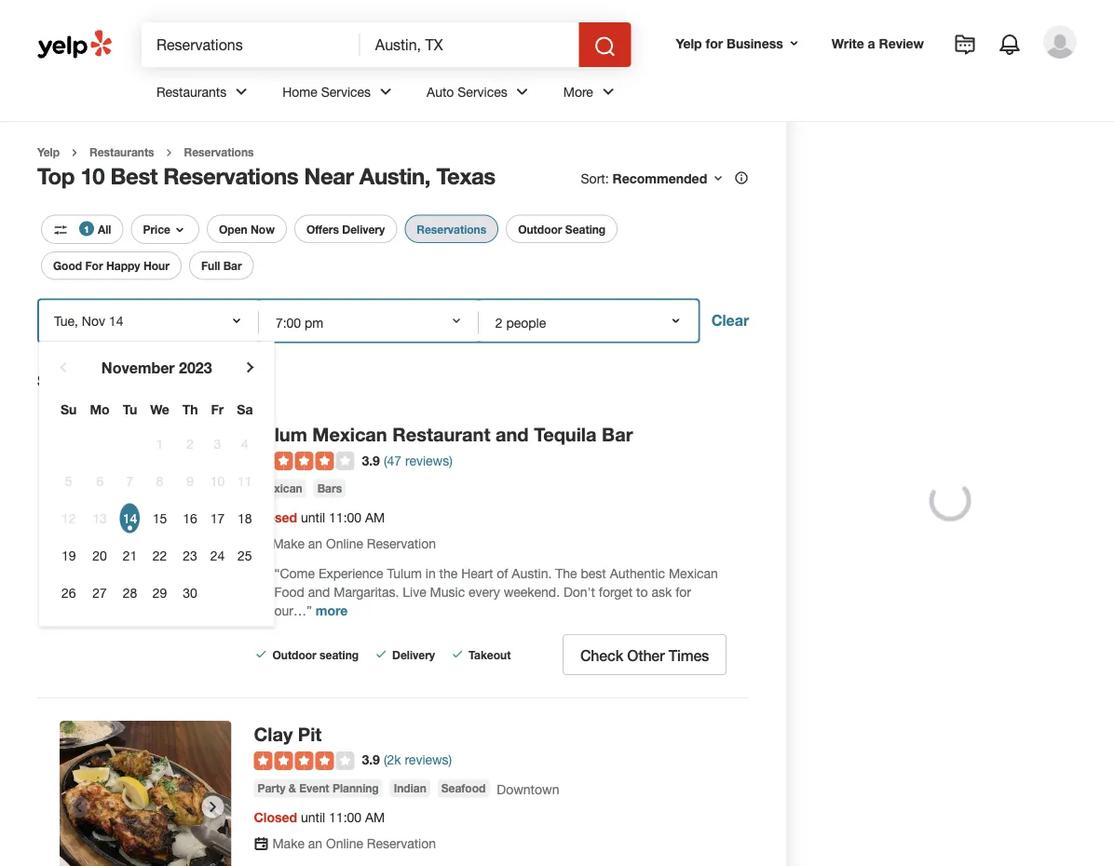 Task type: vqa. For each thing, say whether or not it's contained in the screenshot.
Tim M. link
no



Task type: describe. For each thing, give the bounding box(es) containing it.
16 reservation v2 image
[[254, 837, 269, 852]]

tulum inside "come experience tulum in the heart of austin. the best authentic mexican food and margaritas. live music every weekend. don't forget to ask for our…"
[[387, 567, 422, 582]]

6
[[96, 473, 103, 489]]

slideshow element for clay pit
[[60, 722, 232, 867]]

row containing 1
[[54, 425, 260, 463]]

party & event planning button
[[254, 780, 383, 799]]

home services
[[283, 84, 371, 99]]

14
[[123, 511, 137, 526]]

tu
[[123, 402, 137, 417]]

wed nov 1, 2023 cell
[[148, 429, 172, 459]]

1 vertical spatial bar
[[602, 424, 633, 446]]

11:00 for pit
[[329, 811, 362, 826]]

closed until 11:00 am for mexican
[[254, 511, 385, 526]]

bars link
[[314, 480, 346, 498]]

1 reservation from the top
[[367, 537, 436, 552]]

austin.
[[512, 567, 552, 582]]

event
[[300, 783, 330, 796]]

row containing 26
[[54, 575, 260, 612]]

we
[[150, 402, 169, 417]]

indian
[[394, 783, 427, 796]]

24 chevron down v2 image
[[375, 81, 397, 103]]

mexican inside button
[[258, 483, 303, 496]]

offers delivery button
[[295, 215, 397, 243]]

until for mexican
[[301, 511, 326, 526]]

sun nov 5, 2023 cell
[[58, 466, 80, 496]]

1 vertical spatial reservations
[[163, 162, 299, 189]]

su
[[61, 402, 77, 417]]

1 for 1
[[156, 436, 163, 452]]

for inside "come experience tulum in the heart of austin. the best authentic mexican food and margaritas. live music every weekend. don't forget to ask for our…"
[[676, 585, 692, 601]]

outdoor seating
[[518, 223, 606, 236]]

fri nov 10, 2023 cell
[[208, 466, 227, 496]]

ruby a. image
[[1044, 25, 1078, 59]]

"come
[[274, 567, 315, 582]]

Time field
[[261, 302, 477, 343]]

5
[[65, 473, 72, 489]]

previous image
[[67, 496, 89, 519]]

check other times link
[[563, 635, 727, 676]]

0 vertical spatial reservations
[[184, 146, 254, 159]]

happy
[[106, 259, 140, 273]]

clay
[[254, 724, 293, 746]]

(47
[[384, 453, 402, 468]]

and inside "come experience tulum in the heart of austin. the best authentic mexican food and margaritas. live music every weekend. don't forget to ask for our…"
[[308, 585, 330, 601]]

november
[[101, 359, 175, 376]]

make an online reservation for slideshow element associated with tulum mexican restaurant and tequila bar
[[273, 837, 436, 852]]

mon nov 6, 2023 cell
[[87, 466, 112, 496]]

ask
[[652, 585, 672, 601]]

live
[[403, 585, 427, 601]]

30
[[183, 585, 198, 601]]

recommended button
[[613, 171, 726, 186]]

16 chevron down v2 image for price
[[172, 223, 187, 238]]

filters group
[[37, 215, 622, 280]]

24 chevron down v2 image for restaurants
[[230, 81, 253, 103]]

2 online from the top
[[326, 837, 364, 852]]

16 chevron right v2 image
[[67, 145, 82, 160]]

1 horizontal spatial and
[[496, 424, 529, 446]]

good
[[53, 259, 82, 273]]

row containing 19
[[54, 537, 260, 575]]

don't
[[564, 585, 596, 601]]

full bar button
[[189, 252, 254, 280]]

16 chevron down v2 image for yelp for business
[[787, 36, 802, 51]]

projects image
[[955, 34, 977, 56]]

2 reservation from the top
[[367, 837, 436, 852]]

write a review link
[[825, 27, 932, 60]]

(2k reviews)
[[384, 753, 452, 768]]

3
[[214, 436, 221, 452]]

18
[[238, 511, 252, 526]]

Select a date text field
[[39, 300, 259, 341]]

16 checkmark v2 image for delivery
[[374, 647, 389, 662]]

1 vertical spatial restaurants
[[89, 146, 154, 159]]

2
[[187, 436, 194, 452]]

16
[[183, 511, 198, 526]]

bars button
[[314, 480, 346, 498]]

sponsored results
[[37, 372, 169, 390]]

3.9 link for mexican
[[362, 451, 380, 469]]

bars
[[318, 483, 342, 496]]

seating
[[320, 649, 359, 662]]

more link
[[316, 604, 348, 619]]

wed nov 8, 2023 cell
[[148, 466, 172, 496]]

weekend.
[[504, 585, 560, 601]]

hour
[[143, 259, 170, 273]]

&
[[289, 783, 296, 796]]

28
[[123, 585, 137, 601]]

tue nov 14, 2023 cell
[[116, 500, 144, 537]]

yelp for yelp for business
[[676, 35, 703, 51]]

offers
[[307, 223, 339, 236]]

fr
[[211, 402, 224, 417]]

seafood button
[[438, 780, 490, 799]]

closed for clay
[[254, 811, 297, 826]]

until for pit
[[301, 811, 326, 826]]

near
[[304, 162, 354, 189]]

0 vertical spatial restaurants link
[[142, 67, 268, 121]]

authentic
[[610, 567, 666, 582]]

12
[[61, 511, 76, 526]]

more
[[316, 604, 348, 619]]

row group containing 1
[[54, 425, 260, 612]]

november 2023
[[101, 359, 212, 376]]

row containing su
[[54, 394, 260, 425]]

planning
[[333, 783, 379, 796]]

1 vertical spatial restaurants link
[[89, 146, 154, 159]]

auto services link
[[412, 67, 549, 121]]

22
[[153, 548, 167, 563]]

yelp for business button
[[669, 27, 810, 60]]

sat nov 4, 2023 cell
[[234, 429, 256, 459]]

home services link
[[268, 67, 412, 121]]

slideshow element for tulum mexican restaurant and tequila bar
[[60, 422, 232, 594]]

tequila
[[534, 424, 597, 446]]

3.9 star rating image for pit
[[254, 752, 355, 771]]

for
[[85, 259, 103, 273]]

1 an from the top
[[308, 537, 323, 552]]

26
[[61, 585, 76, 601]]

every
[[469, 585, 500, 601]]

9
[[187, 473, 194, 489]]

23
[[183, 548, 198, 563]]

Cover field
[[481, 302, 697, 343]]

1 vertical spatial delivery
[[393, 649, 435, 662]]

outdoor seating button
[[506, 215, 618, 243]]

0 vertical spatial tulum
[[254, 424, 307, 446]]

8
[[156, 473, 163, 489]]

services for auto services
[[458, 84, 508, 99]]

20
[[93, 548, 107, 563]]

restaurants inside the business categories element
[[157, 84, 227, 99]]

row containing 12
[[54, 500, 260, 537]]

thu nov 9, 2023 cell
[[180, 466, 201, 496]]

experience
[[319, 567, 384, 582]]

0 horizontal spatial 10
[[81, 162, 105, 189]]

business
[[727, 35, 784, 51]]

clear button
[[712, 312, 750, 330]]



Task type: locate. For each thing, give the bounding box(es) containing it.
(2k
[[384, 753, 401, 768]]

2 3.9 star rating image from the top
[[254, 752, 355, 771]]

None field
[[157, 34, 346, 55], [376, 34, 565, 55]]

services for home services
[[321, 84, 371, 99]]

next image
[[202, 496, 224, 519]]

16 checkmark v2 image left outdoor seating
[[254, 647, 269, 662]]

party & event planning link
[[254, 780, 383, 799]]

1 horizontal spatial restaurants
[[157, 84, 227, 99]]

1 horizontal spatial 16 checkmark v2 image
[[374, 647, 389, 662]]

0 vertical spatial delivery
[[342, 223, 385, 236]]

mexican
[[313, 424, 388, 446], [258, 483, 303, 496], [669, 567, 719, 582]]

clay pit
[[254, 724, 322, 746]]

24 chevron down v2 image inside restaurants link
[[230, 81, 253, 103]]

3.9 link left the (2k
[[362, 751, 380, 769]]

0 vertical spatial reviews)
[[406, 453, 453, 468]]

open
[[219, 223, 248, 236]]

11:00
[[329, 511, 362, 526], [329, 811, 362, 826]]

reservations inside button
[[417, 223, 487, 236]]

none field up auto services
[[376, 34, 565, 55]]

none field up "home"
[[157, 34, 346, 55]]

yelp left business
[[676, 35, 703, 51]]

1 3.9 star rating image from the top
[[254, 452, 355, 471]]

reviews) for pit
[[405, 753, 452, 768]]

5 row from the top
[[54, 537, 260, 575]]

3.9 link
[[362, 451, 380, 469], [362, 751, 380, 769]]

0 vertical spatial restaurants
[[157, 84, 227, 99]]

2 horizontal spatial 24 chevron down v2 image
[[597, 81, 620, 103]]

reviews) for mexican
[[406, 453, 453, 468]]

0 vertical spatial and
[[496, 424, 529, 446]]

0 horizontal spatial mexican
[[258, 483, 303, 496]]

1 vertical spatial closed until 11:00 am
[[254, 811, 385, 826]]

bar right tequila
[[602, 424, 633, 446]]

mon nov 13, 2023 cell
[[87, 504, 112, 534]]

1 all
[[84, 223, 111, 236]]

Find text field
[[157, 34, 346, 55]]

reservations button
[[405, 215, 499, 243]]

1 horizontal spatial 24 chevron down v2 image
[[512, 81, 534, 103]]

search image
[[594, 35, 617, 58]]

3.9 for pit
[[362, 753, 380, 768]]

online down planning
[[326, 837, 364, 852]]

10 inside cell
[[210, 473, 225, 489]]

make
[[273, 537, 305, 552], [273, 837, 305, 852]]

3 24 chevron down v2 image from the left
[[597, 81, 620, 103]]

2023
[[179, 359, 212, 376]]

austin,
[[360, 162, 431, 189]]

services right the auto
[[458, 84, 508, 99]]

an
[[308, 537, 323, 552], [308, 837, 323, 852]]

1 online from the top
[[326, 537, 364, 552]]

4
[[241, 436, 249, 452]]

price button
[[131, 215, 199, 244]]

bar
[[223, 259, 242, 273], [602, 424, 633, 446]]

1 horizontal spatial yelp
[[676, 35, 703, 51]]

24 chevron down v2 image inside more link
[[597, 81, 620, 103]]

1 horizontal spatial outdoor
[[518, 223, 563, 236]]

1 vertical spatial online
[[326, 837, 364, 852]]

am down planning
[[365, 811, 385, 826]]

mexican up (47
[[313, 424, 388, 446]]

0 horizontal spatial delivery
[[342, 223, 385, 236]]

restaurant
[[393, 424, 491, 446]]

yelp inside 'button'
[[676, 35, 703, 51]]

make right 16 reservation v2 icon
[[273, 837, 305, 852]]

2 none field from the left
[[376, 34, 565, 55]]

0 vertical spatial 10
[[81, 162, 105, 189]]

1 vertical spatial an
[[308, 837, 323, 852]]

24 chevron down v2 image right auto services
[[512, 81, 534, 103]]

2 make an online reservation from the top
[[273, 837, 436, 852]]

outdoor inside button
[[518, 223, 563, 236]]

delivery inside offers delivery button
[[342, 223, 385, 236]]

thu nov 2, 2023 cell
[[180, 429, 201, 459]]

2 16 checkmark v2 image from the left
[[374, 647, 389, 662]]

0 vertical spatial mexican
[[313, 424, 388, 446]]

24 chevron down v2 image for auto services
[[512, 81, 534, 103]]

mexican inside "come experience tulum in the heart of austin. the best authentic mexican food and margaritas. live music every weekend. don't forget to ask for our…"
[[669, 567, 719, 582]]

business categories element
[[142, 67, 1078, 121]]

mexican right sat nov 11, 2023 cell
[[258, 483, 303, 496]]

clay pit link
[[254, 724, 322, 746]]

0 horizontal spatial 16 chevron down v2 image
[[172, 223, 187, 238]]

2 3.9 link from the top
[[362, 751, 380, 769]]

21
[[123, 548, 137, 563]]

downtown
[[497, 782, 560, 798]]

3.9 star rating image up mexican link
[[254, 452, 355, 471]]

and left tequila
[[496, 424, 529, 446]]

None search field
[[142, 22, 635, 67]]

now
[[251, 223, 275, 236]]

slideshow element
[[60, 422, 232, 594], [60, 722, 232, 867]]

services inside "auto services" link
[[458, 84, 508, 99]]

0 vertical spatial yelp
[[676, 35, 703, 51]]

mexican button
[[254, 480, 306, 498]]

outdoor seating
[[273, 649, 359, 662]]

an up "come
[[308, 537, 323, 552]]

am for mexican
[[365, 511, 385, 526]]

tulum mexican restaurant and tequila bar
[[254, 424, 633, 446]]

4 row from the top
[[54, 500, 260, 537]]

0 horizontal spatial none field
[[157, 34, 346, 55]]

0 vertical spatial online
[[326, 537, 364, 552]]

24 chevron down v2 image
[[230, 81, 253, 103], [512, 81, 534, 103], [597, 81, 620, 103]]

3.9 star rating image
[[254, 452, 355, 471], [254, 752, 355, 771]]

0 vertical spatial 11:00
[[329, 511, 362, 526]]

1 make an online reservation from the top
[[273, 537, 436, 552]]

for right 'ask'
[[676, 585, 692, 601]]

fri nov 3, 2023 cell
[[208, 429, 227, 459]]

row
[[54, 394, 260, 425], [54, 425, 260, 463], [54, 463, 260, 500], [54, 500, 260, 537], [54, 537, 260, 575], [54, 575, 260, 612]]

1 vertical spatial make an online reservation
[[273, 837, 436, 852]]

online
[[326, 537, 364, 552], [326, 837, 364, 852]]

1 vertical spatial reservation
[[367, 837, 436, 852]]

reviews) up "indian"
[[405, 753, 452, 768]]

1 3.9 link from the top
[[362, 451, 380, 469]]

0 horizontal spatial 1
[[84, 223, 89, 234]]

0 horizontal spatial outdoor
[[273, 649, 317, 662]]

1 services from the left
[[321, 84, 371, 99]]

closed for tulum
[[254, 511, 297, 526]]

previous image
[[67, 797, 89, 819]]

recommended
[[613, 171, 708, 186]]

1 vertical spatial make
[[273, 837, 305, 852]]

reservation down "indian" button
[[367, 837, 436, 852]]

1 vertical spatial yelp
[[37, 146, 60, 159]]

2 make from the top
[[273, 837, 305, 852]]

1 vertical spatial 16 info v2 image
[[172, 373, 187, 388]]

best
[[111, 162, 158, 189]]

1 vertical spatial 11:00
[[329, 811, 362, 826]]

until down bars
[[301, 511, 326, 526]]

1 closed from the top
[[254, 511, 297, 526]]

3.9 link left (47
[[362, 451, 380, 469]]

16 checkmark v2 image for outdoor seating
[[254, 647, 269, 662]]

1 vertical spatial 3.9 star rating image
[[254, 752, 355, 771]]

yelp up the top
[[37, 146, 60, 159]]

row containing 5
[[54, 463, 260, 500]]

services left 24 chevron down v2 image
[[321, 84, 371, 99]]

texas
[[437, 162, 496, 189]]

0 vertical spatial 16 info v2 image
[[735, 171, 750, 186]]

1 horizontal spatial for
[[706, 35, 724, 51]]

make an online reservation up experience on the left bottom of the page
[[273, 537, 436, 552]]

reservation up in
[[367, 537, 436, 552]]

outdoor for outdoor seating
[[273, 649, 317, 662]]

tulum up live
[[387, 567, 422, 582]]

good for happy hour
[[53, 259, 170, 273]]

bar right the full
[[223, 259, 242, 273]]

1 vertical spatial slideshow element
[[60, 722, 232, 867]]

1 closed until 11:00 am from the top
[[254, 511, 385, 526]]

Near text field
[[376, 34, 565, 55]]

indian button
[[390, 780, 430, 799]]

11:00 down 'bars' button
[[329, 511, 362, 526]]

0 vertical spatial 3.9 link
[[362, 451, 380, 469]]

16 info v2 image right 16 chevron down v2 image
[[735, 171, 750, 186]]

check
[[581, 647, 624, 665]]

2 until from the top
[[301, 811, 326, 826]]

open now button
[[207, 215, 287, 243]]

0 vertical spatial reservation
[[367, 537, 436, 552]]

16 filter v2 image
[[53, 223, 68, 238]]

full bar
[[201, 259, 242, 273]]

1 vertical spatial outdoor
[[273, 649, 317, 662]]

0 vertical spatial make
[[273, 537, 305, 552]]

sort:
[[581, 171, 609, 186]]

10 up next icon
[[210, 473, 225, 489]]

1 16 checkmark v2 image from the left
[[254, 647, 269, 662]]

for inside yelp for business 'button'
[[706, 35, 724, 51]]

1 vertical spatial 16 chevron down v2 image
[[172, 223, 187, 238]]

yelp for business
[[676, 35, 784, 51]]

24 chevron down v2 image inside "auto services" link
[[512, 81, 534, 103]]

0 horizontal spatial bar
[[223, 259, 242, 273]]

1 3.9 from the top
[[362, 453, 380, 468]]

1 horizontal spatial mexican
[[313, 424, 388, 446]]

10 down 16 chevron right v2 image
[[81, 162, 105, 189]]

1 vertical spatial 3.9 link
[[362, 751, 380, 769]]

0 horizontal spatial 24 chevron down v2 image
[[230, 81, 253, 103]]

1 vertical spatial until
[[301, 811, 326, 826]]

1 horizontal spatial delivery
[[393, 649, 435, 662]]

closed down party
[[254, 811, 297, 826]]

25
[[238, 548, 252, 563]]

th
[[182, 402, 198, 417]]

full
[[201, 259, 220, 273]]

food
[[274, 585, 305, 601]]

1 horizontal spatial services
[[458, 84, 508, 99]]

2 reviews) from the top
[[405, 753, 452, 768]]

of
[[497, 567, 509, 582]]

make up "come
[[273, 537, 305, 552]]

0 horizontal spatial restaurants
[[89, 146, 154, 159]]

best
[[581, 567, 607, 582]]

yelp
[[676, 35, 703, 51], [37, 146, 60, 159]]

16 chevron down v2 image
[[712, 171, 726, 186]]

2 11:00 from the top
[[329, 811, 362, 826]]

16 checkmark v2 image
[[254, 647, 269, 662], [374, 647, 389, 662]]

1 slideshow element from the top
[[60, 422, 232, 594]]

2 closed from the top
[[254, 811, 297, 826]]

notifications image
[[999, 34, 1022, 56]]

1 24 chevron down v2 image from the left
[[230, 81, 253, 103]]

restaurants link up reservations link
[[142, 67, 268, 121]]

1 for 1 all
[[84, 223, 89, 234]]

0 vertical spatial closed until 11:00 am
[[254, 511, 385, 526]]

19
[[61, 548, 76, 563]]

tulum
[[254, 424, 307, 446], [387, 567, 422, 582]]

2 an from the top
[[308, 837, 323, 852]]

3.9
[[362, 453, 380, 468], [362, 753, 380, 768]]

0 vertical spatial bar
[[223, 259, 242, 273]]

mexican up 'ask'
[[669, 567, 719, 582]]

online up experience on the left bottom of the page
[[326, 537, 364, 552]]

to
[[637, 585, 648, 601]]

1 vertical spatial 3.9
[[362, 753, 380, 768]]

sat nov 11, 2023 cell
[[234, 466, 256, 496]]

0 vertical spatial until
[[301, 511, 326, 526]]

times
[[669, 647, 710, 665]]

party
[[258, 783, 286, 796]]

home
[[283, 84, 318, 99]]

1 am from the top
[[365, 511, 385, 526]]

0 vertical spatial 3.9 star rating image
[[254, 452, 355, 471]]

1 inside cell
[[156, 436, 163, 452]]

mo
[[90, 402, 110, 417]]

outdoor down our…"
[[273, 649, 317, 662]]

tue nov 7, 2023 cell
[[120, 466, 140, 496]]

0 horizontal spatial services
[[321, 84, 371, 99]]

restaurants up best
[[89, 146, 154, 159]]

0 vertical spatial for
[[706, 35, 724, 51]]

reservations down reservations link
[[163, 162, 299, 189]]

2 horizontal spatial mexican
[[669, 567, 719, 582]]

1 reviews) from the top
[[406, 453, 453, 468]]

tulum mexican restaurant and tequila bar link
[[254, 424, 633, 446]]

yelp link
[[37, 146, 60, 159]]

1 vertical spatial and
[[308, 585, 330, 601]]

1 row from the top
[[54, 394, 260, 425]]

16 chevron down v2 image right business
[[787, 36, 802, 51]]

0 vertical spatial 16 chevron down v2 image
[[787, 36, 802, 51]]

row group
[[54, 425, 260, 612]]

2 24 chevron down v2 image from the left
[[512, 81, 534, 103]]

delivery
[[342, 223, 385, 236], [393, 649, 435, 662]]

3 row from the top
[[54, 463, 260, 500]]

16 info v2 image up th
[[172, 373, 187, 388]]

16 checkmark v2 image right seating
[[374, 647, 389, 662]]

sun nov 12, 2023 cell
[[58, 504, 80, 534]]

none field find
[[157, 34, 346, 55]]

other
[[628, 647, 665, 665]]

29
[[153, 585, 167, 601]]

good for happy hour button
[[41, 252, 182, 280]]

next image
[[202, 797, 224, 819]]

2 vertical spatial reservations
[[417, 223, 487, 236]]

24 chevron down v2 image down find field
[[230, 81, 253, 103]]

0 vertical spatial closed
[[254, 511, 297, 526]]

16 chevron down v2 image right 'price'
[[172, 223, 187, 238]]

0 horizontal spatial for
[[676, 585, 692, 601]]

closed until 11:00 am down party & event planning "button"
[[254, 811, 385, 826]]

1 horizontal spatial 16 info v2 image
[[735, 171, 750, 186]]

user actions element
[[662, 23, 1104, 138]]

3.9 left (47
[[362, 453, 380, 468]]

0 vertical spatial am
[[365, 511, 385, 526]]

delivery left 16 checkmark v2 image at bottom left
[[393, 649, 435, 662]]

check other times
[[581, 647, 710, 665]]

restaurants up 16 chevron right v2 icon
[[157, 84, 227, 99]]

november 2023 grid
[[54, 356, 260, 612]]

0 horizontal spatial yelp
[[37, 146, 60, 159]]

1 horizontal spatial 10
[[210, 473, 225, 489]]

2 services from the left
[[458, 84, 508, 99]]

24
[[210, 548, 225, 563]]

closed until 11:00 am down bars
[[254, 511, 385, 526]]

2 vertical spatial mexican
[[669, 567, 719, 582]]

2 closed until 11:00 am from the top
[[254, 811, 385, 826]]

11:00 down planning
[[329, 811, 362, 826]]

0 vertical spatial 1
[[84, 223, 89, 234]]

1 vertical spatial closed
[[254, 811, 297, 826]]

the
[[440, 567, 458, 582]]

1 left 2
[[156, 436, 163, 452]]

3.9 star rating image for mexican
[[254, 452, 355, 471]]

restaurants link up best
[[89, 146, 154, 159]]

am for pit
[[365, 811, 385, 826]]

our…"
[[274, 604, 312, 619]]

services inside the home services 'link'
[[321, 84, 371, 99]]

(47 reviews) link
[[384, 451, 453, 469]]

delivery right offers
[[342, 223, 385, 236]]

mexican link
[[254, 480, 306, 498]]

yelp for yelp link
[[37, 146, 60, 159]]

closed until 11:00 am for pit
[[254, 811, 385, 826]]

reservation
[[367, 537, 436, 552], [367, 837, 436, 852]]

the
[[556, 567, 578, 582]]

2 am from the top
[[365, 811, 385, 826]]

2 slideshow element from the top
[[60, 722, 232, 867]]

1 make from the top
[[273, 537, 305, 552]]

indian link
[[390, 780, 430, 799]]

17
[[210, 511, 225, 526]]

results
[[117, 372, 169, 390]]

pit
[[298, 724, 322, 746]]

outdoor for outdoor seating
[[518, 223, 563, 236]]

reviews) down restaurant
[[406, 453, 453, 468]]

16 chevron down v2 image
[[787, 36, 802, 51], [172, 223, 187, 238]]

until down "event"
[[301, 811, 326, 826]]

24 chevron down v2 image for more
[[597, 81, 620, 103]]

0 horizontal spatial tulum
[[254, 424, 307, 446]]

write
[[832, 35, 865, 51]]

sponsored
[[37, 372, 113, 390]]

outdoor left seating
[[518, 223, 563, 236]]

until
[[301, 511, 326, 526], [301, 811, 326, 826]]

6 row from the top
[[54, 575, 260, 612]]

1 vertical spatial tulum
[[387, 567, 422, 582]]

0 horizontal spatial 16 checkmark v2 image
[[254, 647, 269, 662]]

0 vertical spatial outdoor
[[518, 223, 563, 236]]

1 until from the top
[[301, 511, 326, 526]]

"come experience tulum in the heart of austin. the best authentic mexican food and margaritas. live music every weekend. don't forget to ask for our…"
[[274, 567, 719, 619]]

16 info v2 image
[[735, 171, 750, 186], [172, 373, 187, 388]]

make an online reservation for filters "group"
[[273, 537, 436, 552]]

1 vertical spatial for
[[676, 585, 692, 601]]

1 vertical spatial am
[[365, 811, 385, 826]]

0 vertical spatial 3.9
[[362, 453, 380, 468]]

1 horizontal spatial tulum
[[387, 567, 422, 582]]

bar inside button
[[223, 259, 242, 273]]

seafood
[[442, 783, 486, 796]]

0 vertical spatial slideshow element
[[60, 422, 232, 594]]

reservations right 16 chevron right v2 icon
[[184, 146, 254, 159]]

3.9 star rating image down pit
[[254, 752, 355, 771]]

3.9 link for pit
[[362, 751, 380, 769]]

1 horizontal spatial 16 chevron down v2 image
[[787, 36, 802, 51]]

0 horizontal spatial and
[[308, 585, 330, 601]]

0 vertical spatial make an online reservation
[[273, 537, 436, 552]]

1 left all
[[84, 223, 89, 234]]

24 chevron down v2 image right more
[[597, 81, 620, 103]]

2 3.9 from the top
[[362, 753, 380, 768]]

0 horizontal spatial 16 info v2 image
[[172, 373, 187, 388]]

closed
[[254, 511, 297, 526], [254, 811, 297, 826]]

1 horizontal spatial bar
[[602, 424, 633, 446]]

none field the near
[[376, 34, 565, 55]]

closed down mexican link
[[254, 511, 297, 526]]

1 11:00 from the top
[[329, 511, 362, 526]]

an right 16 reservation v2 icon
[[308, 837, 323, 852]]

make an online reservation down planning
[[273, 837, 436, 852]]

reservations link
[[184, 146, 254, 159]]

1 vertical spatial 10
[[210, 473, 225, 489]]

1 vertical spatial 1
[[156, 436, 163, 452]]

reservations down texas
[[417, 223, 487, 236]]

in
[[426, 567, 436, 582]]

am down (47
[[365, 511, 385, 526]]

16 chevron down v2 image inside yelp for business 'button'
[[787, 36, 802, 51]]

0 vertical spatial an
[[308, 537, 323, 552]]

3.9 for mexican
[[362, 453, 380, 468]]

15
[[153, 511, 167, 526]]

16 chevron down v2 image inside price popup button
[[172, 223, 187, 238]]

1 vertical spatial reviews)
[[405, 753, 452, 768]]

16 checkmark v2 image
[[450, 647, 465, 662]]

1 horizontal spatial none field
[[376, 34, 565, 55]]

for left business
[[706, 35, 724, 51]]

1 none field from the left
[[157, 34, 346, 55]]

tulum right 4
[[254, 424, 307, 446]]

1 horizontal spatial 1
[[156, 436, 163, 452]]

16 chevron right v2 image
[[162, 145, 177, 160]]

1 vertical spatial mexican
[[258, 483, 303, 496]]

1 inside 1 all
[[84, 223, 89, 234]]

11:00 for mexican
[[329, 511, 362, 526]]

3.9 left the (2k
[[362, 753, 380, 768]]

2 row from the top
[[54, 425, 260, 463]]

and up more link
[[308, 585, 330, 601]]

11
[[238, 473, 252, 489]]



